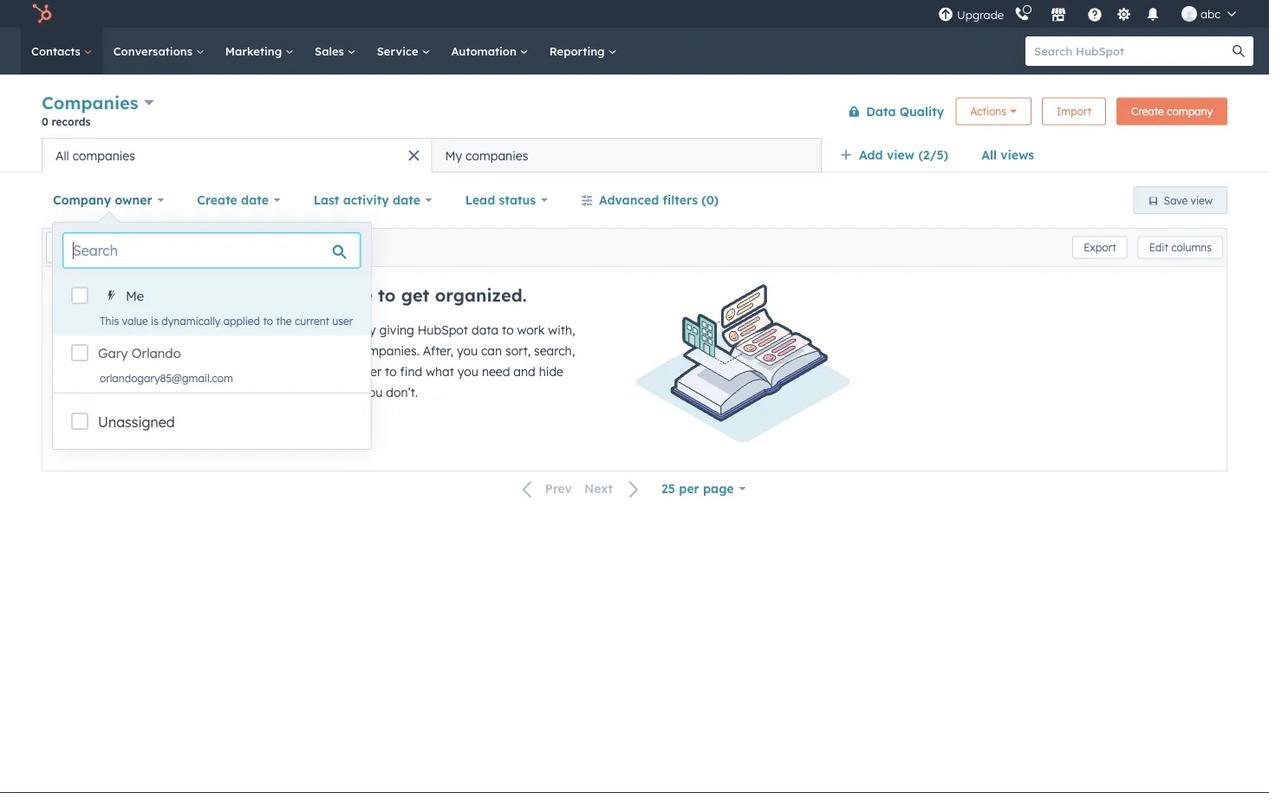 Task type: locate. For each thing, give the bounding box(es) containing it.
quality
[[900, 104, 945, 119]]

export
[[1084, 241, 1117, 254]]

(0)
[[702, 193, 719, 208]]

contacts
[[31, 44, 84, 58]]

edit columns button
[[1139, 236, 1224, 259]]

0 vertical spatial what
[[426, 364, 454, 379]]

view inside popup button
[[887, 147, 915, 163]]

upgrade
[[958, 8, 1004, 22]]

menu containing abc
[[937, 0, 1249, 28]]

create left company
[[1132, 105, 1165, 118]]

list box containing me
[[53, 278, 371, 393]]

0
[[42, 115, 48, 128]]

companies button
[[42, 90, 154, 115]]

upgrade image
[[939, 7, 954, 23]]

all inside all companies button
[[56, 148, 69, 163]]

data
[[472, 323, 499, 338]]

after,
[[423, 343, 454, 359]]

what down after,
[[426, 364, 454, 379]]

what down filter
[[330, 385, 358, 400]]

company owner button
[[42, 183, 175, 218]]

to
[[378, 284, 396, 306], [263, 314, 273, 327], [502, 323, 514, 338], [385, 364, 397, 379]]

1 companies from the left
[[73, 148, 135, 163]]

create for create company
[[1132, 105, 1165, 118]]

all companies button
[[42, 138, 432, 173]]

date inside "popup button"
[[393, 193, 421, 208]]

0 horizontal spatial companies
[[73, 148, 135, 163]]

1 horizontal spatial companies
[[466, 148, 529, 163]]

companies banner
[[42, 89, 1228, 138]]

notifications image
[[1146, 8, 1161, 23]]

dynamically
[[162, 314, 221, 327]]

0 vertical spatial create
[[1132, 105, 1165, 118]]

by
[[362, 323, 376, 338]]

hubspot image
[[31, 3, 52, 24]]

2 companies from the left
[[466, 148, 529, 163]]

find
[[400, 364, 423, 379]]

marketing link
[[215, 28, 304, 75]]

all left the views
[[982, 147, 997, 163]]

sort,
[[506, 343, 531, 359]]

and down sort,
[[514, 364, 536, 379]]

you left can
[[457, 343, 478, 359]]

all
[[982, 147, 997, 163], [56, 148, 69, 163]]

2 all from the left
[[56, 148, 69, 163]]

0 vertical spatial view
[[887, 147, 915, 163]]

1 horizontal spatial date
[[393, 193, 421, 208]]

search button
[[1225, 36, 1254, 66]]

prev
[[545, 482, 572, 497]]

date down all companies button
[[241, 193, 269, 208]]

25
[[662, 481, 676, 497]]

conversations
[[113, 44, 196, 58]]

menu
[[937, 0, 1249, 28]]

companies up 'company owner'
[[73, 148, 135, 163]]

view right save
[[1191, 194, 1213, 207]]

1 horizontal spatial create
[[1132, 105, 1165, 118]]

my companies button
[[432, 138, 822, 173]]

create company
[[1132, 105, 1213, 118]]

save
[[1164, 194, 1188, 207]]

create inside popup button
[[197, 193, 237, 208]]

date inside popup button
[[241, 193, 269, 208]]

view for save
[[1191, 194, 1213, 207]]

organized.
[[435, 284, 527, 306]]

you
[[457, 343, 478, 359], [458, 364, 479, 379], [362, 385, 383, 400]]

hubspot
[[418, 323, 468, 338]]

0 horizontal spatial view
[[887, 147, 915, 163]]

all inside all views link
[[982, 147, 997, 163]]

companies right my
[[466, 148, 529, 163]]

view inside button
[[1191, 194, 1213, 207]]

abc
[[1201, 7, 1221, 21]]

add view (2/5)
[[860, 147, 949, 163]]

0 horizontal spatial all
[[56, 148, 69, 163]]

help button
[[1081, 0, 1110, 28]]

you left need
[[458, 364, 479, 379]]

1 horizontal spatial all
[[982, 147, 997, 163]]

time
[[330, 284, 373, 306]]

actions button
[[956, 98, 1032, 125]]

0 records
[[42, 115, 90, 128]]

all for all views
[[982, 147, 997, 163]]

companies inside button
[[466, 148, 529, 163]]

list box
[[53, 278, 371, 393]]

add view (2/5) button
[[829, 138, 971, 173]]

0 horizontal spatial date
[[241, 193, 269, 208]]

reporting link
[[539, 28, 627, 75]]

2 date from the left
[[393, 193, 421, 208]]

import button
[[1042, 98, 1107, 125]]

import
[[1057, 105, 1092, 118]]

records
[[52, 115, 90, 128]]

my
[[445, 148, 462, 163]]

user
[[333, 314, 353, 327]]

1 vertical spatial you
[[458, 364, 479, 379]]

abc button
[[1172, 0, 1247, 28]]

1 vertical spatial create
[[197, 193, 237, 208]]

create inside "button"
[[1132, 105, 1165, 118]]

0 horizontal spatial what
[[330, 385, 358, 400]]

25 per page button
[[651, 472, 758, 507]]

create date button
[[186, 183, 292, 218]]

lead
[[465, 193, 495, 208]]

help image
[[1088, 8, 1103, 23]]

last activity date
[[314, 193, 421, 208]]

companies inside button
[[73, 148, 135, 163]]

advanced filters (0)
[[599, 193, 719, 208]]

0 horizontal spatial and
[[330, 364, 352, 379]]

lead status button
[[454, 183, 559, 218]]

date right activity
[[393, 193, 421, 208]]

create date
[[197, 193, 269, 208]]

you down filter
[[362, 385, 383, 400]]

1 date from the left
[[241, 193, 269, 208]]

orlando
[[132, 345, 181, 362]]

create down all companies button
[[197, 193, 237, 208]]

search,
[[534, 343, 575, 359]]

1 horizontal spatial and
[[514, 364, 536, 379]]

1 vertical spatial view
[[1191, 194, 1213, 207]]

what
[[426, 364, 454, 379], [330, 385, 358, 400]]

0 horizontal spatial create
[[197, 193, 237, 208]]

company
[[53, 193, 111, 208]]

1 horizontal spatial view
[[1191, 194, 1213, 207]]

and down like on the left of page
[[330, 364, 352, 379]]

Search name, phone, or domain search field
[[46, 232, 251, 263]]

don't.
[[386, 385, 418, 400]]

contacts link
[[21, 28, 103, 75]]

create for create date
[[197, 193, 237, 208]]

last activity date button
[[302, 183, 444, 218]]

data
[[867, 104, 896, 119]]

1 horizontal spatial what
[[426, 364, 454, 379]]

unassigned
[[98, 414, 175, 431]]

2 and from the left
[[514, 364, 536, 379]]

all down 0 records
[[56, 148, 69, 163]]

applied
[[223, 314, 260, 327]]

1 all from the left
[[982, 147, 997, 163]]

time to get organized.
[[330, 284, 527, 306]]

view right add on the top of page
[[887, 147, 915, 163]]

hubspot link
[[21, 3, 65, 24]]



Task type: vqa. For each thing, say whether or not it's contained in the screenshot.
rightmost Link opens in a new window icon
no



Task type: describe. For each thing, give the bounding box(es) containing it.
can
[[481, 343, 502, 359]]

Search search field
[[63, 233, 360, 268]]

(2/5)
[[919, 147, 949, 163]]

page
[[703, 481, 734, 497]]

automation link
[[441, 28, 539, 75]]

prev button
[[512, 478, 578, 501]]

start by giving hubspot data to work with, like companies. after, you can sort, search, and filter to find what you need and hide what you don't.
[[330, 323, 576, 400]]

lead status
[[465, 193, 536, 208]]

create company button
[[1117, 98, 1228, 125]]

current
[[295, 314, 330, 327]]

activity
[[343, 193, 389, 208]]

to left the
[[263, 314, 273, 327]]

filter
[[355, 364, 382, 379]]

calling icon image
[[1015, 7, 1030, 22]]

data quality
[[867, 104, 945, 119]]

gary orlando
[[98, 345, 181, 362]]

sales link
[[304, 28, 367, 75]]

is
[[151, 314, 159, 327]]

giving
[[379, 323, 414, 338]]

with,
[[548, 323, 576, 338]]

edit
[[1150, 241, 1169, 254]]

sales
[[315, 44, 348, 58]]

advanced
[[599, 193, 659, 208]]

next
[[584, 482, 613, 497]]

reporting
[[550, 44, 608, 58]]

hide
[[539, 364, 564, 379]]

my companies
[[445, 148, 529, 163]]

edit columns
[[1150, 241, 1213, 254]]

all views link
[[971, 138, 1046, 173]]

need
[[482, 364, 510, 379]]

filters
[[663, 193, 698, 208]]

Search HubSpot search field
[[1026, 36, 1239, 66]]

company owner
[[53, 193, 152, 208]]

pagination navigation
[[512, 478, 651, 501]]

companies
[[42, 92, 138, 114]]

service link
[[367, 28, 441, 75]]

search image
[[1233, 45, 1245, 57]]

1 vertical spatial what
[[330, 385, 358, 400]]

start
[[330, 323, 359, 338]]

0 vertical spatial you
[[457, 343, 478, 359]]

to left "find"
[[385, 364, 397, 379]]

service
[[377, 44, 422, 58]]

automation
[[451, 44, 520, 58]]

conversations link
[[103, 28, 215, 75]]

like
[[330, 343, 349, 359]]

all views
[[982, 147, 1035, 163]]

25 per page
[[662, 481, 734, 497]]

to left get
[[378, 284, 396, 306]]

add
[[860, 147, 883, 163]]

to right data
[[502, 323, 514, 338]]

gary
[[98, 345, 128, 362]]

save view button
[[1134, 186, 1228, 214]]

last
[[314, 193, 339, 208]]

save view
[[1164, 194, 1213, 207]]

companies for all companies
[[73, 148, 135, 163]]

columns
[[1172, 241, 1213, 254]]

work
[[517, 323, 545, 338]]

advanced filters (0) button
[[570, 183, 730, 218]]

marketing
[[225, 44, 285, 58]]

company
[[1168, 105, 1213, 118]]

export button
[[1073, 236, 1128, 259]]

me
[[126, 288, 144, 304]]

notifications button
[[1139, 0, 1168, 28]]

settings link
[[1114, 5, 1135, 23]]

2 vertical spatial you
[[362, 385, 383, 400]]

1 and from the left
[[330, 364, 352, 379]]

orlandogary85@gmail.com
[[100, 372, 233, 385]]

all for all companies
[[56, 148, 69, 163]]

per
[[679, 481, 700, 497]]

actions
[[971, 105, 1007, 118]]

this
[[100, 314, 119, 327]]

view for add
[[887, 147, 915, 163]]

marketplaces button
[[1041, 0, 1077, 28]]

marketplaces image
[[1051, 8, 1067, 23]]

owner
[[115, 193, 152, 208]]

calling icon button
[[1008, 2, 1037, 25]]

companies for my companies
[[466, 148, 529, 163]]

data quality button
[[837, 94, 946, 129]]

companies.
[[352, 343, 420, 359]]

value
[[122, 314, 148, 327]]

settings image
[[1117, 7, 1132, 23]]

the
[[276, 314, 292, 327]]

gary orlando image
[[1182, 6, 1198, 22]]

all companies
[[56, 148, 135, 163]]



